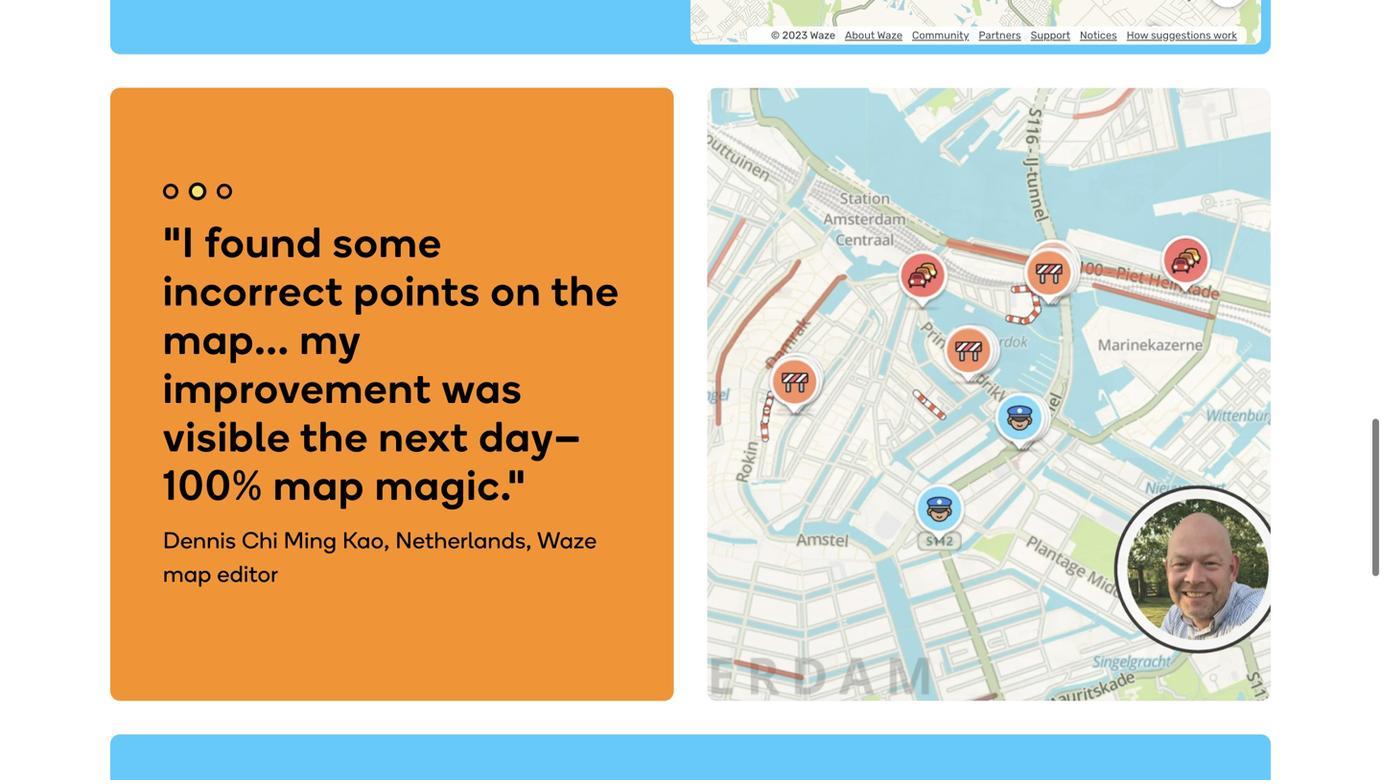 Task type: describe. For each thing, give the bounding box(es) containing it.
ming
[[284, 526, 337, 554]]

incorrect
[[163, 265, 344, 316]]

waze
[[537, 526, 597, 554]]

1 vertical spatial the
[[300, 411, 369, 462]]

dennis
[[163, 526, 236, 554]]

was
[[442, 362, 523, 413]]

improvement
[[163, 362, 432, 413]]

editor
[[217, 560, 279, 588]]

"i found some incorrect points on the map... my improvement was visible the next day– 100% map magic."
[[163, 217, 620, 510]]



Task type: vqa. For each thing, say whether or not it's contained in the screenshot.
06:00 - 23:00 for Saturday
no



Task type: locate. For each thing, give the bounding box(es) containing it.
points
[[354, 265, 481, 316]]

kao,
[[343, 526, 390, 554]]

the left the next
[[300, 411, 369, 462]]

a map of amsterdam central with icons of construction marker, police officer, and cars in traffic visible on a several roads image
[[708, 88, 1271, 701]]

some
[[333, 217, 442, 268]]

1 vertical spatial map
[[163, 560, 212, 588]]

magic."
[[375, 460, 527, 510]]

1 horizontal spatial the
[[552, 265, 620, 316]]

0 horizontal spatial map
[[163, 560, 212, 588]]

the right on
[[552, 265, 620, 316]]

map inside dennis chi ming kao, netherlands, waze map editor
[[163, 560, 212, 588]]

0 vertical spatial map
[[273, 460, 365, 510]]

0 vertical spatial the
[[552, 265, 620, 316]]

found
[[205, 217, 323, 268]]

1 horizontal spatial map
[[273, 460, 365, 510]]

map down dennis
[[163, 560, 212, 588]]

my
[[300, 314, 362, 365]]

0 horizontal spatial the
[[300, 411, 369, 462]]

on
[[491, 265, 542, 316]]

visible
[[163, 411, 291, 462]]

map...
[[163, 314, 290, 365]]

100%
[[163, 460, 263, 510]]

dennis chi ming kao, netherlands, waze map editor
[[163, 526, 597, 588]]

netherlands,
[[396, 526, 532, 554]]

map
[[273, 460, 365, 510], [163, 560, 212, 588]]

day–
[[479, 411, 582, 462]]

a young woman smiles at the camera while a boy ride piggyback on her. they're standing in front of the hood of a recreational vehicle parked on the side of a road. image
[[708, 88, 1271, 701]]

the
[[552, 265, 620, 316], [300, 411, 369, 462]]

chi
[[242, 526, 278, 554]]

"i
[[163, 217, 195, 268]]

map up ming
[[273, 460, 365, 510]]

map inside the "i found some incorrect points on the map... my improvement was visible the next day– 100% map magic."
[[273, 460, 365, 510]]

next
[[379, 411, 469, 462]]



